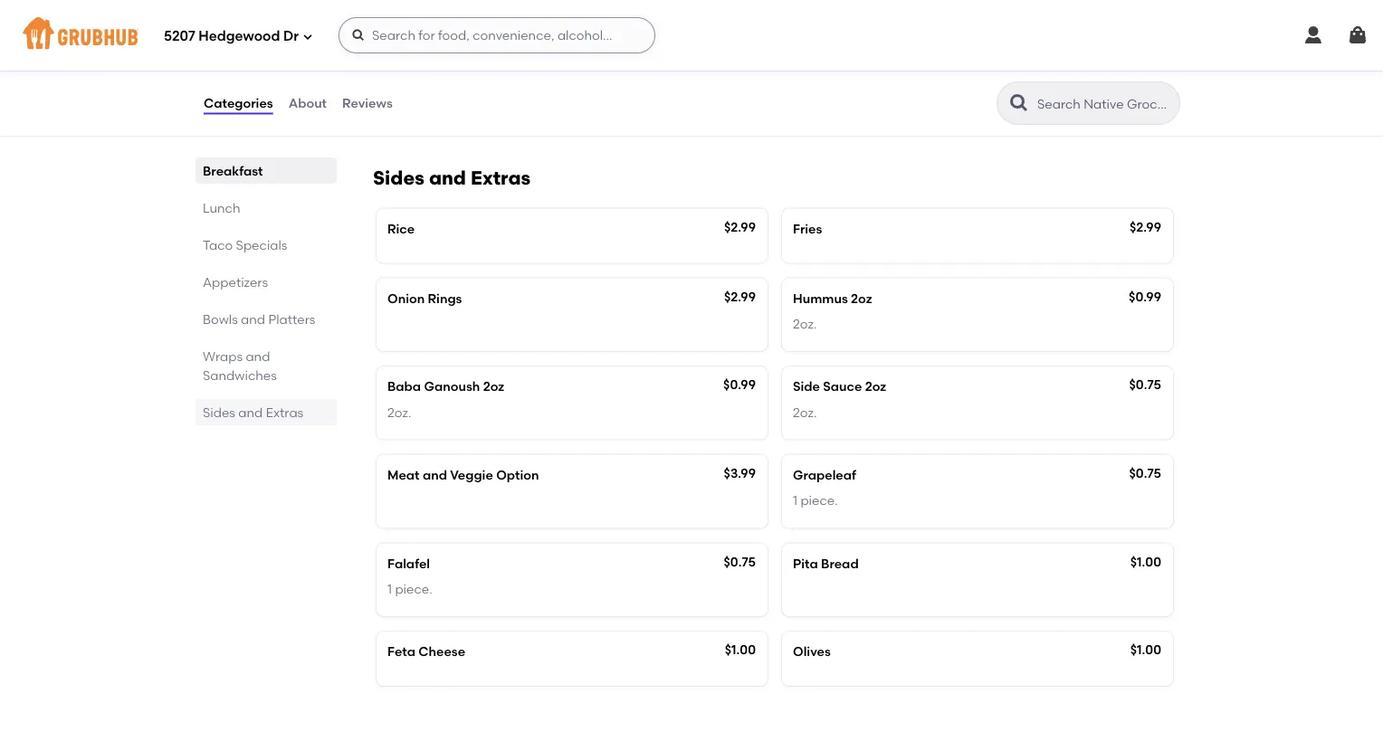 Task type: vqa. For each thing, say whether or not it's contained in the screenshot.
1/4 lb angus topped with lettuce, tomato, pickles, onion, cheddar cheese, ketchup, and mustard served on a toasted bun.'s lb
yes



Task type: locate. For each thing, give the bounding box(es) containing it.
2oz. down 'hummus'
[[793, 316, 817, 332]]

sides and extras down sandwiches
[[203, 405, 304, 420]]

with up your
[[918, 58, 944, 73]]

1 for grapeleaf
[[793, 493, 798, 509]]

0 vertical spatial 1 piece.
[[793, 493, 838, 509]]

sides and extras up rice
[[373, 166, 531, 189]]

Search for food, convenience, alcohol... search field
[[339, 17, 656, 53]]

1/4 up fountain
[[793, 58, 811, 73]]

2 served from the left
[[1038, 76, 1079, 92]]

pickles, for 1/4 lb angus topped with lettuce, tomato, pickles, onion, cheddar cheese, ketchup, and mustard served on a toasted bun. with your choice of fries or onion rings and a fountain drink.
[[1048, 58, 1094, 73]]

0 vertical spatial 1
[[793, 493, 798, 509]]

ketchup,
[[494, 76, 547, 92], [900, 76, 953, 92]]

0 horizontal spatial a
[[695, 76, 703, 92]]

2 lb from the left
[[814, 58, 826, 73]]

wraps and sandwiches
[[203, 349, 277, 383]]

1 horizontal spatial 1
[[793, 493, 798, 509]]

served down main navigation "navigation"
[[632, 76, 673, 92]]

on down main navigation "navigation"
[[676, 76, 692, 92]]

0 horizontal spatial sides
[[203, 405, 235, 420]]

bun. down burger
[[438, 95, 465, 110]]

sides
[[373, 166, 425, 189], [203, 405, 235, 420]]

pickles,
[[642, 58, 688, 73], [1048, 58, 1094, 73]]

2oz.
[[793, 316, 817, 332], [388, 405, 412, 420], [793, 405, 817, 420]]

topped inside the 1/4 lb angus topped with lettuce, tomato, pickles, onion, cheddar cheese, ketchup, and mustard served on a toasted bun. with your choice of fries or onion rings and a fountain drink.
[[870, 58, 915, 73]]

2 toasted from the left
[[793, 95, 841, 110]]

fries
[[793, 221, 823, 236]]

topped inside 1/4 lb angus topped with lettuce, tomato, pickles, onion, cheddar cheese, ketchup, and mustard served on a toasted bun.
[[464, 58, 509, 73]]

1 vertical spatial $0.75
[[1130, 466, 1162, 481]]

onion,
[[691, 58, 729, 73], [1097, 58, 1134, 73]]

$3.99
[[724, 466, 756, 481]]

1 horizontal spatial bun.
[[844, 95, 871, 110]]

cheese, inside the 1/4 lb angus topped with lettuce, tomato, pickles, onion, cheddar cheese, ketchup, and mustard served on a toasted bun. with your choice of fries or onion rings and a fountain drink.
[[849, 76, 896, 92]]

lb up fountain
[[814, 58, 826, 73]]

1 horizontal spatial $0.99
[[1130, 289, 1162, 304]]

1 toasted from the left
[[388, 95, 435, 110]]

1 horizontal spatial 1 piece.
[[793, 493, 838, 509]]

0 horizontal spatial extras
[[266, 405, 304, 420]]

onion, inside 1/4 lb angus topped with lettuce, tomato, pickles, onion, cheddar cheese, ketchup, and mustard served on a toasted bun.
[[691, 58, 729, 73]]

cheese, inside 1/4 lb angus topped with lettuce, tomato, pickles, onion, cheddar cheese, ketchup, and mustard served on a toasted bun.
[[443, 76, 491, 92]]

onion, inside the 1/4 lb angus topped with lettuce, tomato, pickles, onion, cheddar cheese, ketchup, and mustard served on a toasted bun. with your choice of fries or onion rings and a fountain drink.
[[1097, 58, 1134, 73]]

lettuce,
[[541, 58, 587, 73], [947, 58, 993, 73]]

1 1/4 from the left
[[388, 58, 405, 73]]

0 horizontal spatial cheddar
[[388, 76, 440, 92]]

and inside 1/4 lb angus topped with lettuce, tomato, pickles, onion, cheddar cheese, ketchup, and mustard served on a toasted bun.
[[550, 76, 574, 92]]

1 horizontal spatial sides
[[373, 166, 425, 189]]

0 horizontal spatial with
[[512, 58, 538, 73]]

and
[[550, 76, 574, 92], [956, 76, 980, 92], [1107, 95, 1131, 110], [429, 166, 466, 189], [241, 312, 265, 327], [246, 349, 270, 364], [238, 405, 263, 420], [423, 468, 447, 483]]

1
[[793, 493, 798, 509], [388, 582, 392, 597]]

mustard inside the 1/4 lb angus topped with lettuce, tomato, pickles, onion, cheddar cheese, ketchup, and mustard served on a toasted bun. with your choice of fries or onion rings and a fountain drink.
[[983, 76, 1035, 92]]

0 horizontal spatial pickles,
[[642, 58, 688, 73]]

tomato, inside the 1/4 lb angus topped with lettuce, tomato, pickles, onion, cheddar cheese, ketchup, and mustard served on a toasted bun. with your choice of fries or onion rings and a fountain drink.
[[996, 58, 1045, 73]]

0 horizontal spatial onion,
[[691, 58, 729, 73]]

2 lettuce, from the left
[[947, 58, 993, 73]]

1 piece. down grapeleaf
[[793, 493, 838, 509]]

rings
[[428, 291, 462, 306]]

ganoush
[[424, 379, 480, 395]]

0 vertical spatial extras
[[471, 166, 531, 189]]

1 vertical spatial 1 piece.
[[388, 582, 433, 597]]

cheddar inside 1/4 lb angus topped with lettuce, tomato, pickles, onion, cheddar cheese, ketchup, and mustard served on a toasted bun.
[[388, 76, 440, 92]]

2oz. down 'baba'
[[388, 405, 412, 420]]

2 on from the left
[[1082, 76, 1097, 92]]

bun. up drink. on the right of page
[[844, 95, 871, 110]]

2 horizontal spatial a
[[1134, 95, 1142, 110]]

$0.99 for hummus 2oz
[[1130, 289, 1162, 304]]

ketchup, up your
[[900, 76, 953, 92]]

1 horizontal spatial 1/4
[[793, 58, 811, 73]]

ketchup, inside 1/4 lb angus topped with lettuce, tomato, pickles, onion, cheddar cheese, ketchup, and mustard served on a toasted bun.
[[494, 76, 547, 92]]

on for 1/4 lb angus topped with lettuce, tomato, pickles, onion, cheddar cheese, ketchup, and mustard served on a toasted bun.
[[676, 76, 692, 92]]

toasted inside 1/4 lb angus topped with lettuce, tomato, pickles, onion, cheddar cheese, ketchup, and mustard served on a toasted bun.
[[388, 95, 435, 110]]

tomato, inside 1/4 lb angus topped with lettuce, tomato, pickles, onion, cheddar cheese, ketchup, and mustard served on a toasted bun.
[[590, 58, 639, 73]]

0 horizontal spatial $0.99
[[724, 377, 756, 393]]

the
[[388, 32, 411, 48]]

1 cheese, from the left
[[443, 76, 491, 92]]

1 bun. from the left
[[438, 95, 465, 110]]

2oz. for baba ganoush 2oz
[[388, 405, 412, 420]]

bun.
[[438, 95, 465, 110], [844, 95, 871, 110]]

piece. down grapeleaf
[[801, 493, 838, 509]]

with
[[512, 58, 538, 73], [918, 58, 944, 73], [874, 95, 900, 110]]

1 horizontal spatial angus
[[829, 58, 867, 73]]

piece. down falafel
[[395, 582, 433, 597]]

0 horizontal spatial 1
[[388, 582, 392, 597]]

toasted down the burger
[[388, 95, 435, 110]]

or
[[1021, 95, 1033, 110]]

sides up rice
[[373, 166, 425, 189]]

1 ketchup, from the left
[[494, 76, 547, 92]]

a inside 1/4 lb angus topped with lettuce, tomato, pickles, onion, cheddar cheese, ketchup, and mustard served on a toasted bun.
[[695, 76, 703, 92]]

1 horizontal spatial toasted
[[793, 95, 841, 110]]

1 cheddar from the left
[[388, 76, 440, 92]]

0 horizontal spatial angus
[[423, 58, 461, 73]]

cheddar
[[388, 76, 440, 92], [793, 76, 846, 92]]

on up rings
[[1082, 76, 1097, 92]]

pickles, inside 1/4 lb angus topped with lettuce, tomato, pickles, onion, cheddar cheese, ketchup, and mustard served on a toasted bun.
[[642, 58, 688, 73]]

1 horizontal spatial svg image
[[1303, 24, 1325, 46]]

with inside 1/4 lb angus topped with lettuce, tomato, pickles, onion, cheddar cheese, ketchup, and mustard served on a toasted bun.
[[512, 58, 538, 73]]

angus down burger
[[423, 58, 461, 73]]

$1.00
[[1131, 554, 1162, 570], [725, 643, 756, 658], [1131, 643, 1162, 658]]

1/4 lb angus topped with lettuce, tomato, pickles, onion, cheddar cheese, ketchup, and mustard served on a toasted bun.
[[388, 58, 729, 110]]

mustard for 1/4 lb angus topped with lettuce, tomato, pickles, onion, cheddar cheese, ketchup, and mustard served on a toasted bun.
[[577, 76, 629, 92]]

1 horizontal spatial a
[[1101, 76, 1109, 92]]

$0.75 for grapeleaf
[[1130, 466, 1162, 481]]

1 horizontal spatial on
[[1082, 76, 1097, 92]]

meat
[[388, 468, 420, 483]]

reviews button
[[342, 71, 394, 136]]

a
[[695, 76, 703, 92], [1101, 76, 1109, 92], [1134, 95, 1142, 110]]

1/4 inside 1/4 lb angus topped with lettuce, tomato, pickles, onion, cheddar cheese, ketchup, and mustard served on a toasted bun.
[[388, 58, 405, 73]]

and inside 'wraps and sandwiches'
[[246, 349, 270, 364]]

2 vertical spatial $0.75
[[724, 554, 756, 570]]

burger
[[414, 32, 455, 48]]

0 horizontal spatial tomato,
[[590, 58, 639, 73]]

bowls and platters
[[203, 312, 316, 327]]

1 horizontal spatial tomato,
[[996, 58, 1045, 73]]

dr
[[283, 28, 299, 44]]

1 angus from the left
[[423, 58, 461, 73]]

on
[[676, 76, 692, 92], [1082, 76, 1097, 92]]

$2.99
[[725, 219, 756, 234], [1130, 219, 1162, 234], [725, 289, 756, 304]]

2oz. down side
[[793, 405, 817, 420]]

served up onion
[[1038, 76, 1079, 92]]

served inside 1/4 lb angus topped with lettuce, tomato, pickles, onion, cheddar cheese, ketchup, and mustard served on a toasted bun.
[[632, 76, 673, 92]]

ketchup, down search for food, convenience, alcohol... 'search box'
[[494, 76, 547, 92]]

2 angus from the left
[[829, 58, 867, 73]]

lb
[[409, 58, 420, 73], [814, 58, 826, 73]]

1 tomato, from the left
[[590, 58, 639, 73]]

0 horizontal spatial mustard
[[577, 76, 629, 92]]

0 horizontal spatial on
[[676, 76, 692, 92]]

cheddar for 1/4 lb angus topped with lettuce, tomato, pickles, onion, cheddar cheese, ketchup, and mustard served on a toasted bun. with your choice of fries or onion rings and a fountain drink.
[[793, 76, 846, 92]]

a up search native grocery search field
[[1101, 76, 1109, 92]]

about button
[[288, 71, 328, 136]]

1 lb from the left
[[409, 58, 420, 73]]

2 cheese, from the left
[[849, 76, 896, 92]]

cheddar inside the 1/4 lb angus topped with lettuce, tomato, pickles, onion, cheddar cheese, ketchup, and mustard served on a toasted bun. with your choice of fries or onion rings and a fountain drink.
[[793, 76, 846, 92]]

$0.99
[[1130, 289, 1162, 304], [724, 377, 756, 393]]

pita bread
[[793, 556, 859, 571]]

2 mustard from the left
[[983, 76, 1035, 92]]

toasted for 1/4 lb angus topped with lettuce, tomato, pickles, onion, cheddar cheese, ketchup, and mustard served on a toasted bun. with your choice of fries or onion rings and a fountain drink.
[[793, 95, 841, 110]]

a down main navigation "navigation"
[[695, 76, 703, 92]]

1 mustard from the left
[[577, 76, 629, 92]]

$2.99 for $0.99
[[725, 289, 756, 304]]

0 vertical spatial $0.99
[[1130, 289, 1162, 304]]

1 horizontal spatial topped
[[870, 58, 915, 73]]

cheese, down burger
[[443, 76, 491, 92]]

1 piece. down falafel
[[388, 582, 433, 597]]

sides down sandwiches
[[203, 405, 235, 420]]

side sauce 2oz
[[793, 379, 887, 395]]

cheese, for 1/4 lb angus topped with lettuce, tomato, pickles, onion, cheddar cheese, ketchup, and mustard served on a toasted bun. with your choice of fries or onion rings and a fountain drink.
[[849, 76, 896, 92]]

ketchup, inside the 1/4 lb angus topped with lettuce, tomato, pickles, onion, cheddar cheese, ketchup, and mustard served on a toasted bun. with your choice of fries or onion rings and a fountain drink.
[[900, 76, 953, 92]]

1 on from the left
[[676, 76, 692, 92]]

piece. for grapeleaf
[[801, 493, 838, 509]]

on inside the 1/4 lb angus topped with lettuce, tomato, pickles, onion, cheddar cheese, ketchup, and mustard served on a toasted bun. with your choice of fries or onion rings and a fountain drink.
[[1082, 76, 1097, 92]]

pickles, inside the 1/4 lb angus topped with lettuce, tomato, pickles, onion, cheddar cheese, ketchup, and mustard served on a toasted bun. with your choice of fries or onion rings and a fountain drink.
[[1048, 58, 1094, 73]]

fountain
[[793, 113, 845, 128]]

served
[[632, 76, 673, 92], [1038, 76, 1079, 92]]

1 vertical spatial sides and extras
[[203, 405, 304, 420]]

0 horizontal spatial served
[[632, 76, 673, 92]]

on inside 1/4 lb angus topped with lettuce, tomato, pickles, onion, cheddar cheese, ketchup, and mustard served on a toasted bun.
[[676, 76, 692, 92]]

0 horizontal spatial lb
[[409, 58, 420, 73]]

with up drink. on the right of page
[[874, 95, 900, 110]]

1 vertical spatial 1
[[388, 582, 392, 597]]

1 horizontal spatial onion,
[[1097, 58, 1134, 73]]

on for 1/4 lb angus topped with lettuce, tomato, pickles, onion, cheddar cheese, ketchup, and mustard served on a toasted bun. with your choice of fries or onion rings and a fountain drink.
[[1082, 76, 1097, 92]]

topped up your
[[870, 58, 915, 73]]

1 horizontal spatial extras
[[471, 166, 531, 189]]

svg image
[[303, 31, 313, 42]]

1 topped from the left
[[464, 58, 509, 73]]

0 vertical spatial sides and extras
[[373, 166, 531, 189]]

lettuce, inside the 1/4 lb angus topped with lettuce, tomato, pickles, onion, cheddar cheese, ketchup, and mustard served on a toasted bun. with your choice of fries or onion rings and a fountain drink.
[[947, 58, 993, 73]]

2oz right sauce
[[866, 379, 887, 395]]

1 horizontal spatial cheddar
[[793, 76, 846, 92]]

2 pickles, from the left
[[1048, 58, 1094, 73]]

extras
[[471, 166, 531, 189], [266, 405, 304, 420]]

1 down grapeleaf
[[793, 493, 798, 509]]

topped down search for food, convenience, alcohol... 'search box'
[[464, 58, 509, 73]]

cheddar down the burger
[[388, 76, 440, 92]]

1 piece. for grapeleaf
[[793, 493, 838, 509]]

2oz
[[851, 291, 873, 306], [483, 379, 505, 395], [866, 379, 887, 395]]

0 horizontal spatial piece.
[[395, 582, 433, 597]]

1 served from the left
[[632, 76, 673, 92]]

1 horizontal spatial ketchup,
[[900, 76, 953, 92]]

0 horizontal spatial 1 piece.
[[388, 582, 433, 597]]

1 horizontal spatial piece.
[[801, 493, 838, 509]]

1 vertical spatial $0.99
[[724, 377, 756, 393]]

$0.99 for baba ganoush 2oz
[[724, 377, 756, 393]]

0 horizontal spatial bun.
[[438, 95, 465, 110]]

hummus 2oz
[[793, 291, 873, 306]]

angus for 1/4 lb angus topped with lettuce, tomato, pickles, onion, cheddar cheese, ketchup, and mustard served on a toasted bun. with your choice of fries or onion rings and a fountain drink.
[[829, 58, 867, 73]]

1 horizontal spatial mustard
[[983, 76, 1035, 92]]

cheese, up drink. on the right of page
[[849, 76, 896, 92]]

1 horizontal spatial served
[[1038, 76, 1079, 92]]

1 piece.
[[793, 493, 838, 509], [388, 582, 433, 597]]

angus inside the 1/4 lb angus topped with lettuce, tomato, pickles, onion, cheddar cheese, ketchup, and mustard served on a toasted bun. with your choice of fries or onion rings and a fountain drink.
[[829, 58, 867, 73]]

bun. for 1/4 lb angus topped with lettuce, tomato, pickles, onion, cheddar cheese, ketchup, and mustard served on a toasted bun.
[[438, 95, 465, 110]]

$0.75
[[1130, 377, 1162, 393], [1130, 466, 1162, 481], [724, 554, 756, 570]]

wraps
[[203, 349, 243, 364]]

pickles, for 1/4 lb angus topped with lettuce, tomato, pickles, onion, cheddar cheese, ketchup, and mustard served on a toasted bun.
[[642, 58, 688, 73]]

1 vertical spatial piece.
[[395, 582, 433, 597]]

2 ketchup, from the left
[[900, 76, 953, 92]]

0 horizontal spatial svg image
[[351, 28, 366, 43]]

0 horizontal spatial ketchup,
[[494, 76, 547, 92]]

piece.
[[801, 493, 838, 509], [395, 582, 433, 597]]

1 vertical spatial extras
[[266, 405, 304, 420]]

2 1/4 from the left
[[793, 58, 811, 73]]

0 vertical spatial piece.
[[801, 493, 838, 509]]

2 horizontal spatial with
[[918, 58, 944, 73]]

0 horizontal spatial 1/4
[[388, 58, 405, 73]]

1 horizontal spatial cheese,
[[849, 76, 896, 92]]

2oz right ganoush
[[483, 379, 505, 395]]

served for 1/4 lb angus topped with lettuce, tomato, pickles, onion, cheddar cheese, ketchup, and mustard served on a toasted bun.
[[632, 76, 673, 92]]

1/4 down the
[[388, 58, 405, 73]]

cheese, for 1/4 lb angus topped with lettuce, tomato, pickles, onion, cheddar cheese, ketchup, and mustard served on a toasted bun.
[[443, 76, 491, 92]]

lettuce, up of
[[947, 58, 993, 73]]

lettuce, down search for food, convenience, alcohol... 'search box'
[[541, 58, 587, 73]]

sauce
[[824, 379, 863, 395]]

2 topped from the left
[[870, 58, 915, 73]]

lb down the burger
[[409, 58, 420, 73]]

toasted up fountain
[[793, 95, 841, 110]]

tomato,
[[590, 58, 639, 73], [996, 58, 1045, 73]]

appetizers tab
[[203, 273, 330, 292]]

toasted inside the 1/4 lb angus topped with lettuce, tomato, pickles, onion, cheddar cheese, ketchup, and mustard served on a toasted bun. with your choice of fries or onion rings and a fountain drink.
[[793, 95, 841, 110]]

1 lettuce, from the left
[[541, 58, 587, 73]]

bun. inside the 1/4 lb angus topped with lettuce, tomato, pickles, onion, cheddar cheese, ketchup, and mustard served on a toasted bun. with your choice of fries or onion rings and a fountain drink.
[[844, 95, 871, 110]]

5207 hedgewood dr
[[164, 28, 299, 44]]

1 horizontal spatial lettuce,
[[947, 58, 993, 73]]

0 horizontal spatial topped
[[464, 58, 509, 73]]

1/4 inside the 1/4 lb angus topped with lettuce, tomato, pickles, onion, cheddar cheese, ketchup, and mustard served on a toasted bun. with your choice of fries or onion rings and a fountain drink.
[[793, 58, 811, 73]]

with down search for food, convenience, alcohol... 'search box'
[[512, 58, 538, 73]]

lb inside 1/4 lb angus topped with lettuce, tomato, pickles, onion, cheddar cheese, ketchup, and mustard served on a toasted bun.
[[409, 58, 420, 73]]

0 horizontal spatial cheese,
[[443, 76, 491, 92]]

angus up drink. on the right of page
[[829, 58, 867, 73]]

2oz. for side sauce 2oz
[[793, 405, 817, 420]]

lb inside the 1/4 lb angus topped with lettuce, tomato, pickles, onion, cheddar cheese, ketchup, and mustard served on a toasted bun. with your choice of fries or onion rings and a fountain drink.
[[814, 58, 826, 73]]

cheddar up fountain
[[793, 76, 846, 92]]

baba ganoush 2oz
[[388, 379, 505, 395]]

angus
[[423, 58, 461, 73], [829, 58, 867, 73]]

2 tomato, from the left
[[996, 58, 1045, 73]]

bun. inside 1/4 lb angus topped with lettuce, tomato, pickles, onion, cheddar cheese, ketchup, and mustard served on a toasted bun.
[[438, 95, 465, 110]]

mustard
[[577, 76, 629, 92], [983, 76, 1035, 92]]

lunch
[[203, 200, 240, 216]]

sides and extras tab
[[203, 403, 330, 422]]

taco specials tab
[[203, 235, 330, 255]]

about
[[289, 95, 327, 111]]

a right rings
[[1134, 95, 1142, 110]]

categories button
[[203, 71, 274, 136]]

lettuce, inside 1/4 lb angus topped with lettuce, tomato, pickles, onion, cheddar cheese, ketchup, and mustard served on a toasted bun.
[[541, 58, 587, 73]]

2 bun. from the left
[[844, 95, 871, 110]]

a for 1/4 lb angus topped with lettuce, tomato, pickles, onion, cheddar cheese, ketchup, and mustard served on a toasted bun. with your choice of fries or onion rings and a fountain drink.
[[1101, 76, 1109, 92]]

1 pickles, from the left
[[642, 58, 688, 73]]

2 onion, from the left
[[1097, 58, 1134, 73]]

2 horizontal spatial svg image
[[1348, 24, 1369, 46]]

cheese,
[[443, 76, 491, 92], [849, 76, 896, 92]]

0 horizontal spatial toasted
[[388, 95, 435, 110]]

mustard inside 1/4 lb angus topped with lettuce, tomato, pickles, onion, cheddar cheese, ketchup, and mustard served on a toasted bun.
[[577, 76, 629, 92]]

2 cheddar from the left
[[793, 76, 846, 92]]

your
[[903, 95, 929, 110]]

1 horizontal spatial sides and extras
[[373, 166, 531, 189]]

$0.75 for side sauce 2oz
[[1130, 377, 1162, 393]]

tomato, for 1/4 lb angus topped with lettuce, tomato, pickles, onion, cheddar cheese, ketchup, and mustard served on a toasted bun. with your choice of fries or onion rings and a fountain drink.
[[996, 58, 1045, 73]]

0 horizontal spatial lettuce,
[[541, 58, 587, 73]]

svg image
[[1303, 24, 1325, 46], [1348, 24, 1369, 46], [351, 28, 366, 43]]

0 vertical spatial $0.75
[[1130, 377, 1162, 393]]

1 onion, from the left
[[691, 58, 729, 73]]

topped for 1/4 lb angus topped with lettuce, tomato, pickles, onion, cheddar cheese, ketchup, and mustard served on a toasted bun. with your choice of fries or onion rings and a fountain drink.
[[870, 58, 915, 73]]

sides and extras
[[373, 166, 531, 189], [203, 405, 304, 420]]

1 down falafel
[[388, 582, 392, 597]]

0 horizontal spatial sides and extras
[[203, 405, 304, 420]]

1/4 lb angus topped with lettuce, tomato, pickles, onion, cheddar cheese, ketchup, and mustard served on a toasted bun. with your choice of fries or onion rings and a fountain drink. button
[[783, 20, 1174, 128]]

1/4
[[388, 58, 405, 73], [793, 58, 811, 73]]

bowls
[[203, 312, 238, 327]]

hummus
[[793, 291, 848, 306]]

1 vertical spatial sides
[[203, 405, 235, 420]]

served inside the 1/4 lb angus topped with lettuce, tomato, pickles, onion, cheddar cheese, ketchup, and mustard served on a toasted bun. with your choice of fries or onion rings and a fountain drink.
[[1038, 76, 1079, 92]]

1 horizontal spatial pickles,
[[1048, 58, 1094, 73]]

toasted
[[388, 95, 435, 110], [793, 95, 841, 110]]

angus inside 1/4 lb angus topped with lettuce, tomato, pickles, onion, cheddar cheese, ketchup, and mustard served on a toasted bun.
[[423, 58, 461, 73]]

1 horizontal spatial lb
[[814, 58, 826, 73]]

onion
[[1036, 95, 1071, 110]]

topped
[[464, 58, 509, 73], [870, 58, 915, 73]]



Task type: describe. For each thing, give the bounding box(es) containing it.
categories
[[204, 95, 273, 111]]

option
[[496, 468, 539, 483]]

onion
[[388, 291, 425, 306]]

platters
[[268, 312, 316, 327]]

fries
[[992, 95, 1018, 110]]

wraps and sandwiches tab
[[203, 347, 330, 385]]

breakfast
[[203, 163, 263, 178]]

of
[[977, 95, 989, 110]]

onion rings
[[388, 291, 462, 306]]

mustard for 1/4 lb angus topped with lettuce, tomato, pickles, onion, cheddar cheese, ketchup, and mustard served on a toasted bun. with your choice of fries or onion rings and a fountain drink.
[[983, 76, 1035, 92]]

choice
[[932, 95, 974, 110]]

$0.75 for falafel
[[724, 554, 756, 570]]

the burger
[[388, 32, 455, 48]]

2oz. for hummus 2oz
[[793, 316, 817, 332]]

side
[[793, 379, 821, 395]]

5207
[[164, 28, 195, 44]]

1/4 lb angus topped with lettuce, tomato, pickles, onion, cheddar cheese, ketchup, and mustard served on a toasted bun. with your choice of fries or onion rings and a fountain drink.
[[793, 58, 1142, 128]]

cheese
[[419, 644, 466, 660]]

reviews
[[342, 95, 393, 111]]

$1.00 for $1.00
[[1131, 643, 1162, 658]]

appetizers
[[203, 274, 268, 290]]

breakfast tab
[[203, 161, 330, 180]]

a for 1/4 lb angus topped with lettuce, tomato, pickles, onion, cheddar cheese, ketchup, and mustard served on a toasted bun.
[[695, 76, 703, 92]]

0 vertical spatial sides
[[373, 166, 425, 189]]

with for 1/4 lb angus topped with lettuce, tomato, pickles, onion, cheddar cheese, ketchup, and mustard served on a toasted bun. with your choice of fries or onion rings and a fountain drink.
[[918, 58, 944, 73]]

bun. for 1/4 lb angus topped with lettuce, tomato, pickles, onion, cheddar cheese, ketchup, and mustard served on a toasted bun. with your choice of fries or onion rings and a fountain drink.
[[844, 95, 871, 110]]

1/4 for 1/4 lb angus topped with lettuce, tomato, pickles, onion, cheddar cheese, ketchup, and mustard served on a toasted bun.
[[388, 58, 405, 73]]

and inside sides and extras tab
[[238, 405, 263, 420]]

onion, for 1/4 lb angus topped with lettuce, tomato, pickles, onion, cheddar cheese, ketchup, and mustard served on a toasted bun.
[[691, 58, 729, 73]]

search icon image
[[1009, 92, 1031, 114]]

$1.00 for $0.75
[[1131, 554, 1162, 570]]

veggie
[[450, 468, 493, 483]]

baba
[[388, 379, 421, 395]]

2oz for side sauce 2oz
[[866, 379, 887, 395]]

lettuce, for 1/4 lb angus topped with lettuce, tomato, pickles, onion, cheddar cheese, ketchup, and mustard served on a toasted bun. with your choice of fries or onion rings and a fountain drink.
[[947, 58, 993, 73]]

onion, for 1/4 lb angus topped with lettuce, tomato, pickles, onion, cheddar cheese, ketchup, and mustard served on a toasted bun. with your choice of fries or onion rings and a fountain drink.
[[1097, 58, 1134, 73]]

$2.99 for $2.99
[[725, 219, 756, 234]]

Search Native Grocery search field
[[1036, 95, 1175, 112]]

feta
[[388, 644, 416, 660]]

tomato, for 1/4 lb angus topped with lettuce, tomato, pickles, onion, cheddar cheese, ketchup, and mustard served on a toasted bun.
[[590, 58, 639, 73]]

topped for 1/4 lb angus topped with lettuce, tomato, pickles, onion, cheddar cheese, ketchup, and mustard served on a toasted bun.
[[464, 58, 509, 73]]

lunch tab
[[203, 198, 330, 217]]

feta cheese
[[388, 644, 466, 660]]

falafel
[[388, 556, 430, 571]]

specials
[[236, 237, 288, 253]]

1 for falafel
[[388, 582, 392, 597]]

2oz right 'hummus'
[[851, 291, 873, 306]]

sides inside tab
[[203, 405, 235, 420]]

grapeleaf
[[793, 468, 857, 483]]

piece. for falafel
[[395, 582, 433, 597]]

lb for 1/4 lb angus topped with lettuce, tomato, pickles, onion, cheddar cheese, ketchup, and mustard served on a toasted bun.
[[409, 58, 420, 73]]

1 piece. for falafel
[[388, 582, 433, 597]]

sandwiches
[[203, 368, 277, 383]]

taco specials
[[203, 237, 288, 253]]

rings
[[1074, 95, 1104, 110]]

hedgewood
[[199, 28, 280, 44]]

bread
[[822, 556, 859, 571]]

lb for 1/4 lb angus topped with lettuce, tomato, pickles, onion, cheddar cheese, ketchup, and mustard served on a toasted bun. with your choice of fries or onion rings and a fountain drink.
[[814, 58, 826, 73]]

ketchup, for 1/4 lb angus topped with lettuce, tomato, pickles, onion, cheddar cheese, ketchup, and mustard served on a toasted bun. with your choice of fries or onion rings and a fountain drink.
[[900, 76, 953, 92]]

1/4 for 1/4 lb angus topped with lettuce, tomato, pickles, onion, cheddar cheese, ketchup, and mustard served on a toasted bun. with your choice of fries or onion rings and a fountain drink.
[[793, 58, 811, 73]]

sides and extras inside tab
[[203, 405, 304, 420]]

angus for 1/4 lb angus topped with lettuce, tomato, pickles, onion, cheddar cheese, ketchup, and mustard served on a toasted bun.
[[423, 58, 461, 73]]

with for 1/4 lb angus topped with lettuce, tomato, pickles, onion, cheddar cheese, ketchup, and mustard served on a toasted bun.
[[512, 58, 538, 73]]

extras inside tab
[[266, 405, 304, 420]]

cheddar for 1/4 lb angus topped with lettuce, tomato, pickles, onion, cheddar cheese, ketchup, and mustard served on a toasted bun.
[[388, 76, 440, 92]]

main navigation navigation
[[0, 0, 1384, 71]]

rice
[[388, 221, 415, 236]]

bowls and platters tab
[[203, 310, 330, 329]]

toasted for 1/4 lb angus topped with lettuce, tomato, pickles, onion, cheddar cheese, ketchup, and mustard served on a toasted bun.
[[388, 95, 435, 110]]

ketchup, for 1/4 lb angus topped with lettuce, tomato, pickles, onion, cheddar cheese, ketchup, and mustard served on a toasted bun.
[[494, 76, 547, 92]]

olives
[[793, 644, 831, 660]]

and inside the bowls and platters tab
[[241, 312, 265, 327]]

1 horizontal spatial with
[[874, 95, 900, 110]]

2oz for baba ganoush 2oz
[[483, 379, 505, 395]]

drink.
[[848, 113, 881, 128]]

lettuce, for 1/4 lb angus topped with lettuce, tomato, pickles, onion, cheddar cheese, ketchup, and mustard served on a toasted bun.
[[541, 58, 587, 73]]

meat and veggie option
[[388, 468, 539, 483]]

taco
[[203, 237, 233, 253]]

served for 1/4 lb angus topped with lettuce, tomato, pickles, onion, cheddar cheese, ketchup, and mustard served on a toasted bun. with your choice of fries or onion rings and a fountain drink.
[[1038, 76, 1079, 92]]

pita
[[793, 556, 819, 571]]



